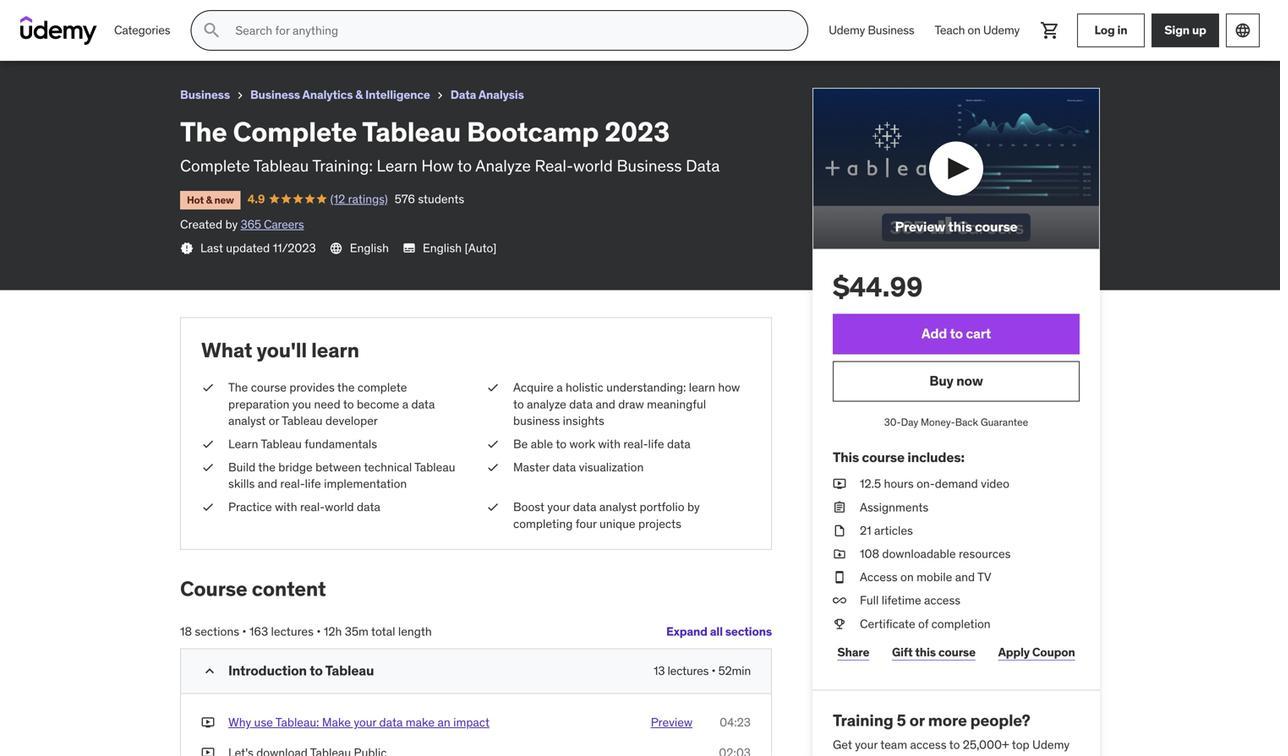 Task type: describe. For each thing, give the bounding box(es) containing it.
0 horizontal spatial learn
[[311, 338, 359, 363]]

business inside the complete tableau bootcamp 2023 complete tableau training: learn how to analyze real-world business data
[[617, 156, 682, 176]]

data analysis link
[[450, 85, 524, 106]]

1 horizontal spatial 576
[[395, 191, 415, 207]]

meaningful
[[647, 397, 706, 412]]

data inside acquire a holistic understanding: learn how to analyze data and draw meaningful business insights
[[569, 397, 593, 412]]

careers
[[264, 217, 304, 232]]

12h 35m
[[324, 624, 369, 640]]

the course provides the complete preparation you need to become a data analyst or tableau developer
[[228, 380, 435, 429]]

video
[[981, 477, 1010, 492]]

back
[[955, 416, 978, 429]]

draw
[[618, 397, 644, 412]]

you'll
[[257, 338, 307, 363]]

by inside the boost your data analyst portfolio by completing four unique projects
[[687, 500, 700, 515]]

business analytics & intelligence link
[[250, 85, 430, 106]]

1 horizontal spatial new
[[214, 193, 234, 207]]

categories
[[114, 23, 170, 38]]

course content
[[180, 577, 326, 602]]

1 horizontal spatial students
[[418, 191, 464, 207]]

to inside the '$44.99 add to cart'
[[950, 325, 963, 343]]

last updated 11/2023
[[200, 240, 316, 256]]

why use tableau: make your data make an impact
[[228, 716, 490, 731]]

analyst inside the boost your data analyst portfolio by completing four unique projects
[[599, 500, 637, 515]]

fundamentals
[[305, 437, 377, 452]]

learn inside acquire a holistic understanding: learn how to analyze data and draw meaningful business insights
[[689, 380, 715, 395]]

a inside acquire a holistic understanding: learn how to analyze data and draw meaningful business insights
[[557, 380, 563, 395]]

0 horizontal spatial 576 students
[[182, 30, 252, 45]]

now
[[956, 373, 983, 390]]

analytics
[[302, 87, 353, 102]]

portfolio
[[640, 500, 685, 515]]

21
[[860, 523, 871, 539]]

use
[[254, 716, 273, 731]]

resources
[[959, 547, 1011, 562]]

0 vertical spatial students
[[206, 30, 252, 45]]

xsmall image for the
[[201, 380, 215, 396]]

be
[[513, 437, 528, 452]]

technical
[[364, 460, 412, 475]]

tableau inside the build the bridge between technical tableau skills and real-life implementation
[[414, 460, 455, 475]]

0 vertical spatial data
[[450, 87, 476, 102]]

to down 18 sections • 163 lectures • 12h 35m total length
[[310, 663, 323, 680]]

expand all sections button
[[666, 615, 772, 649]]

0 horizontal spatial learn
[[228, 437, 258, 452]]

boost your data analyst portfolio by completing four unique projects
[[513, 500, 700, 532]]

shopping cart with 0 items image
[[1040, 20, 1060, 41]]

1 vertical spatial ratings)
[[348, 191, 388, 207]]

the complete tableau bootcamp 2023
[[14, 7, 261, 25]]

sign
[[1165, 22, 1190, 38]]

an
[[438, 716, 450, 731]]

complete for the complete tableau bootcamp 2023 complete tableau training: learn how to analyze real-world business data
[[233, 115, 357, 149]]

buy now
[[929, 373, 983, 390]]

data analysis
[[450, 87, 524, 102]]

on for access
[[901, 570, 914, 585]]

introduction to tableau
[[228, 663, 374, 680]]

preview for preview this course
[[895, 218, 945, 236]]

1 vertical spatial (12 ratings)
[[330, 191, 388, 207]]

anytime,
[[877, 755, 922, 757]]

1 vertical spatial 4.9
[[248, 191, 265, 207]]

log in
[[1095, 22, 1128, 38]]

xsmall image for 108 downloadable resources
[[833, 546, 846, 563]]

2023 for the complete tableau bootcamp 2023 complete tableau training: learn how to analyze real-world business data
[[605, 115, 670, 149]]

expand all sections
[[666, 624, 772, 640]]

and inside acquire a holistic understanding: learn how to analyze data and draw meaningful business insights
[[596, 397, 615, 412]]

1 vertical spatial lectures
[[668, 664, 709, 679]]

english for english [auto]
[[423, 240, 462, 256]]

1 vertical spatial (12
[[330, 191, 345, 207]]

tableau up the careers
[[253, 156, 309, 176]]

anywhere.
[[925, 755, 979, 757]]

access inside the training 5 or more people? get your team access to 25,000+ top udemy courses anytime, anywhere.
[[910, 738, 947, 753]]

xsmall image for access
[[833, 570, 846, 586]]

bootcamp for the complete tableau bootcamp 2023 complete tableau training: learn how to analyze real-world business data
[[467, 115, 599, 149]]

this for preview
[[948, 218, 972, 236]]

preview for preview
[[651, 716, 693, 731]]

data down work
[[552, 460, 576, 475]]

1 vertical spatial world
[[325, 500, 354, 515]]

0 vertical spatial access
[[924, 593, 961, 609]]

projects
[[638, 517, 682, 532]]

2 vertical spatial real-
[[300, 500, 325, 515]]

1 horizontal spatial udemy
[[983, 23, 1020, 38]]

the inside the build the bridge between technical tableau skills and real-life implementation
[[258, 460, 276, 475]]

xsmall image for last updated 11/2023
[[180, 242, 194, 255]]

1 horizontal spatial life
[[648, 437, 664, 452]]

the for the complete tableau bootcamp 2023 complete tableau training: learn how to analyze real-world business data
[[180, 115, 227, 149]]

data down meaningful
[[667, 437, 691, 452]]

0 vertical spatial new
[[48, 32, 67, 45]]

0 vertical spatial real-
[[623, 437, 648, 452]]

updated
[[226, 240, 270, 256]]

make
[[322, 716, 351, 731]]

2 horizontal spatial and
[[955, 570, 975, 585]]

18
[[180, 624, 192, 640]]

become
[[357, 397, 399, 412]]

courses
[[833, 755, 874, 757]]

1 vertical spatial hot
[[187, 193, 204, 207]]

certificate
[[860, 617, 915, 632]]

21 articles
[[860, 523, 913, 539]]

xsmall image for 21 articles
[[833, 523, 846, 540]]

real- inside the build the bridge between technical tableau skills and real-life implementation
[[280, 477, 305, 492]]

• for 18
[[242, 624, 247, 640]]

12.5 hours on-demand video
[[860, 477, 1010, 492]]

complete
[[358, 380, 407, 395]]

04:23
[[720, 716, 751, 731]]

2 sections from the left
[[195, 624, 239, 640]]

udemy inside the training 5 or more people? get your team access to 25,000+ top udemy courses anytime, anywhere.
[[1032, 738, 1070, 753]]

learn tableau fundamentals
[[228, 437, 377, 452]]

up
[[1192, 22, 1206, 38]]

teach on udemy
[[935, 23, 1020, 38]]

be able to work with real-life data
[[513, 437, 691, 452]]

choose a language image
[[1235, 22, 1251, 39]]

the inside the course provides the complete preparation you need to become a data analyst or tableau developer
[[337, 380, 355, 395]]

1 vertical spatial hot & new
[[187, 193, 234, 207]]

xsmall image for boost your data analyst portfolio by completing four unique projects
[[486, 500, 500, 516]]

implementation
[[324, 477, 407, 492]]

this course includes:
[[833, 449, 965, 466]]

content
[[252, 577, 326, 602]]

1 horizontal spatial 576 students
[[395, 191, 464, 207]]

2 vertical spatial complete
[[180, 156, 250, 176]]

bridge
[[278, 460, 313, 475]]

buy now button
[[833, 361, 1080, 402]]

work
[[569, 437, 595, 452]]

25,000+
[[963, 738, 1009, 753]]

data inside the course provides the complete preparation you need to become a data analyst or tableau developer
[[411, 397, 435, 412]]

1 horizontal spatial •
[[317, 624, 321, 640]]

apply coupon
[[998, 645, 1075, 660]]

0 horizontal spatial 4.9
[[81, 30, 98, 45]]

0 horizontal spatial ratings)
[[136, 30, 176, 45]]

complete for the complete tableau bootcamp 2023
[[40, 7, 103, 25]]

training:
[[312, 156, 373, 176]]

0 horizontal spatial udemy
[[829, 23, 865, 38]]

tableau down intelligence
[[362, 115, 461, 149]]

team
[[880, 738, 907, 753]]

insights
[[563, 413, 604, 429]]

add to cart button
[[833, 314, 1080, 355]]

able
[[531, 437, 553, 452]]

2 horizontal spatial &
[[355, 87, 363, 102]]

tableau right udemy image
[[106, 7, 156, 25]]

build
[[228, 460, 256, 475]]

need
[[314, 397, 341, 412]]

0 horizontal spatial (12 ratings)
[[118, 30, 176, 45]]

on for teach
[[968, 23, 981, 38]]

mobile
[[917, 570, 952, 585]]

xsmall image for learn
[[201, 436, 215, 453]]

business analytics & intelligence
[[250, 87, 430, 102]]

demand
[[935, 477, 978, 492]]

to inside the training 5 or more people? get your team access to 25,000+ top udemy courses anytime, anywhere.
[[949, 738, 960, 753]]

analyze
[[475, 156, 531, 176]]

english for english
[[350, 240, 389, 256]]

0 vertical spatial with
[[598, 437, 621, 452]]

share
[[837, 645, 869, 660]]

0 horizontal spatial &
[[39, 32, 46, 45]]

share button
[[833, 636, 874, 670]]

this
[[833, 449, 859, 466]]

data inside the boost your data analyst portfolio by completing four unique projects
[[573, 500, 597, 515]]



Task type: locate. For each thing, give the bounding box(es) containing it.
1 vertical spatial and
[[258, 477, 277, 492]]

people?
[[970, 711, 1030, 731]]

bootcamp up real-
[[467, 115, 599, 149]]

and left tv
[[955, 570, 975, 585]]

2 vertical spatial &
[[206, 193, 212, 207]]

teach
[[935, 23, 965, 38]]

1 horizontal spatial the
[[180, 115, 227, 149]]

52min
[[718, 664, 751, 679]]

13 lectures • 52min
[[654, 664, 751, 679]]

make
[[406, 716, 435, 731]]

business
[[513, 413, 560, 429]]

guarantee
[[981, 416, 1028, 429]]

1 horizontal spatial ratings)
[[348, 191, 388, 207]]

1 horizontal spatial the
[[337, 380, 355, 395]]

hours
[[884, 477, 914, 492]]

gift this course
[[892, 645, 976, 660]]

english right course language icon on the left
[[350, 240, 389, 256]]

0 vertical spatial 576 students
[[182, 30, 252, 45]]

1 horizontal spatial 2023
[[605, 115, 670, 149]]

2023 for the complete tableau bootcamp 2023
[[228, 7, 261, 25]]

0 horizontal spatial this
[[915, 645, 936, 660]]

xsmall image for assignments
[[833, 500, 846, 516]]

new
[[48, 32, 67, 45], [214, 193, 234, 207]]

data inside button
[[379, 716, 403, 731]]

(12 down training:
[[330, 191, 345, 207]]

new down the complete tableau bootcamp 2023
[[48, 32, 67, 45]]

lectures right 163
[[271, 624, 314, 640]]

bootcamp up business link
[[159, 7, 225, 25]]

analyze
[[527, 397, 566, 412]]

learn inside the complete tableau bootcamp 2023 complete tableau training: learn how to analyze real-world business data
[[377, 156, 418, 176]]

0 vertical spatial your
[[547, 500, 570, 515]]

preview down 13
[[651, 716, 693, 731]]

1 vertical spatial preview
[[651, 716, 693, 731]]

course language image
[[330, 242, 343, 255]]

to inside the course provides the complete preparation you need to become a data analyst or tableau developer
[[343, 397, 354, 412]]

2 horizontal spatial the
[[228, 380, 248, 395]]

2 english from the left
[[423, 240, 462, 256]]

0 horizontal spatial analyst
[[228, 413, 266, 429]]

576 students down how
[[395, 191, 464, 207]]

cart
[[966, 325, 991, 343]]

your up courses
[[855, 738, 878, 753]]

real- down the build the bridge between technical tableau skills and real-life implementation
[[300, 500, 325, 515]]

tableau down the you
[[282, 413, 323, 429]]

acquire
[[513, 380, 554, 395]]

xsmall image for build the bridge between technical tableau skills and real-life implementation
[[201, 460, 215, 476]]

real- up visualization
[[623, 437, 648, 452]]

tableau inside the course provides the complete preparation you need to become a data analyst or tableau developer
[[282, 413, 323, 429]]

a right become at bottom left
[[402, 397, 409, 412]]

log
[[1095, 22, 1115, 38]]

sections inside dropdown button
[[725, 624, 772, 640]]

completing
[[513, 517, 573, 532]]

108
[[860, 547, 879, 562]]

2023 inside the complete tableau bootcamp 2023 complete tableau training: learn how to analyze real-world business data
[[605, 115, 670, 149]]

163
[[249, 624, 268, 640]]

and right skills
[[258, 477, 277, 492]]

access down mobile
[[924, 593, 961, 609]]

1 vertical spatial new
[[214, 193, 234, 207]]

1 horizontal spatial learn
[[377, 156, 418, 176]]

0 horizontal spatial english
[[350, 240, 389, 256]]

1 horizontal spatial analyst
[[599, 500, 637, 515]]

learn up provides
[[311, 338, 359, 363]]

&
[[39, 32, 46, 45], [355, 87, 363, 102], [206, 193, 212, 207]]

students down how
[[418, 191, 464, 207]]

1 horizontal spatial hot & new
[[187, 193, 234, 207]]

your up completing
[[547, 500, 570, 515]]

data inside the complete tableau bootcamp 2023 complete tableau training: learn how to analyze real-world business data
[[686, 156, 720, 176]]

1 vertical spatial 576
[[395, 191, 415, 207]]

1 horizontal spatial this
[[948, 218, 972, 236]]

why
[[228, 716, 251, 731]]

to up anywhere.
[[949, 738, 960, 753]]

this inside preview this course button
[[948, 218, 972, 236]]

analyst up the unique
[[599, 500, 637, 515]]

to right able
[[556, 437, 567, 452]]

tableau:
[[275, 716, 319, 731]]

tableau right technical
[[414, 460, 455, 475]]

(12 ratings) down training:
[[330, 191, 388, 207]]

(12 ratings) down the complete tableau bootcamp 2023
[[118, 30, 176, 45]]

2 horizontal spatial •
[[712, 664, 716, 679]]

completion
[[931, 617, 991, 632]]

0 horizontal spatial the
[[14, 7, 37, 25]]

to up developer
[[343, 397, 354, 412]]

last
[[200, 240, 223, 256]]

5
[[897, 711, 906, 731]]

1 sections from the left
[[725, 624, 772, 640]]

1 horizontal spatial by
[[687, 500, 700, 515]]

complete down the 'analytics'
[[233, 115, 357, 149]]

english right the closed captions icon
[[423, 240, 462, 256]]

course inside button
[[975, 218, 1018, 236]]

and
[[596, 397, 615, 412], [258, 477, 277, 492], [955, 570, 975, 585]]

course inside the course provides the complete preparation you need to become a data analyst or tableau developer
[[251, 380, 287, 395]]

complete up the created
[[180, 156, 250, 176]]

0 horizontal spatial 2023
[[228, 7, 261, 25]]

1 horizontal spatial hot
[[187, 193, 204, 207]]

length
[[398, 624, 432, 640]]

1 vertical spatial by
[[687, 500, 700, 515]]

analyst down the preparation
[[228, 413, 266, 429]]

a inside the course provides the complete preparation you need to become a data analyst or tableau developer
[[402, 397, 409, 412]]

to inside the complete tableau bootcamp 2023 complete tableau training: learn how to analyze real-world business data
[[457, 156, 472, 176]]

created by 365 careers
[[180, 217, 304, 232]]

and left draw on the bottom of page
[[596, 397, 615, 412]]

a up "analyze"
[[557, 380, 563, 395]]

1 horizontal spatial learn
[[689, 380, 715, 395]]

bootcamp inside the complete tableau bootcamp 2023 complete tableau training: learn how to analyze real-world business data
[[467, 115, 599, 149]]

sign up link
[[1152, 14, 1219, 47]]

acquire a holistic understanding: learn how to analyze data and draw meaningful business insights
[[513, 380, 740, 429]]

0 horizontal spatial preview
[[651, 716, 693, 731]]

0 vertical spatial learn
[[311, 338, 359, 363]]

1 horizontal spatial english
[[423, 240, 462, 256]]

1 vertical spatial a
[[402, 397, 409, 412]]

master data visualization
[[513, 460, 644, 475]]

to right how
[[457, 156, 472, 176]]

• for 13
[[712, 664, 716, 679]]

• left 12h 35m
[[317, 624, 321, 640]]

data left make
[[379, 716, 403, 731]]

1 vertical spatial analyst
[[599, 500, 637, 515]]

preview this course
[[895, 218, 1018, 236]]

you
[[292, 397, 311, 412]]

0 horizontal spatial with
[[275, 500, 297, 515]]

total
[[371, 624, 395, 640]]

0 vertical spatial and
[[596, 397, 615, 412]]

small image
[[201, 664, 218, 680]]

analysis
[[478, 87, 524, 102]]

your inside the training 5 or more people? get your team access to 25,000+ top udemy courses anytime, anywhere.
[[855, 738, 878, 753]]

0 horizontal spatial the
[[258, 460, 276, 475]]

1 vertical spatial data
[[686, 156, 720, 176]]

top
[[1012, 738, 1030, 753]]

udemy business link
[[819, 10, 925, 51]]

expand
[[666, 624, 708, 640]]

0 vertical spatial a
[[557, 380, 563, 395]]

4.9
[[81, 30, 98, 45], [248, 191, 265, 207]]

the complete tableau bootcamp 2023 complete tableau training: learn how to analyze real-world business data
[[180, 115, 720, 176]]

0 vertical spatial 2023
[[228, 7, 261, 25]]

sign up
[[1165, 22, 1206, 38]]

preview up $44.99
[[895, 218, 945, 236]]

udemy
[[829, 23, 865, 38], [983, 23, 1020, 38], [1032, 738, 1070, 753]]

$44.99
[[833, 270, 923, 304]]

what you'll learn
[[201, 338, 359, 363]]

(12 down the complete tableau bootcamp 2023
[[118, 30, 133, 45]]

0 vertical spatial (12 ratings)
[[118, 30, 176, 45]]

on right teach
[[968, 23, 981, 38]]

0 vertical spatial this
[[948, 218, 972, 236]]

1 english from the left
[[350, 240, 389, 256]]

assignments
[[860, 500, 929, 515]]

learn left how
[[377, 156, 418, 176]]

real- down bridge
[[280, 477, 305, 492]]

your right make
[[354, 716, 376, 731]]

the inside the course provides the complete preparation you need to become a data analyst or tableau developer
[[228, 380, 248, 395]]

life inside the build the bridge between technical tableau skills and real-life implementation
[[305, 477, 321, 492]]

1 vertical spatial complete
[[233, 115, 357, 149]]

0 horizontal spatial bootcamp
[[159, 7, 225, 25]]

the for the complete tableau bootcamp 2023
[[14, 7, 37, 25]]

this inside "gift this course" link
[[915, 645, 936, 660]]

submit search image
[[202, 20, 222, 41]]

and inside the build the bridge between technical tableau skills and real-life implementation
[[258, 477, 277, 492]]

0 horizontal spatial new
[[48, 32, 67, 45]]

lifetime
[[882, 593, 921, 609]]

all
[[710, 624, 723, 640]]

2 vertical spatial and
[[955, 570, 975, 585]]

1 horizontal spatial &
[[206, 193, 212, 207]]

0 horizontal spatial (12
[[118, 30, 133, 45]]

analyst inside the course provides the complete preparation you need to become a data analyst or tableau developer
[[228, 413, 266, 429]]

0 vertical spatial (12
[[118, 30, 133, 45]]

by right portfolio at the bottom of the page
[[687, 500, 700, 515]]

1 horizontal spatial preview
[[895, 218, 945, 236]]

full
[[860, 593, 879, 609]]

the inside the complete tableau bootcamp 2023 complete tableau training: learn how to analyze real-world business data
[[180, 115, 227, 149]]

training 5 or more people? get your team access to 25,000+ top udemy courses anytime, anywhere.
[[833, 711, 1070, 757]]

certificate of completion
[[860, 617, 991, 632]]

xsmall image for practice with real-world data
[[201, 500, 215, 516]]

access on mobile and tv
[[860, 570, 991, 585]]

0 horizontal spatial on
[[901, 570, 914, 585]]

Search for anything text field
[[232, 16, 787, 45]]

to left cart
[[950, 325, 963, 343]]

impact
[[453, 716, 490, 731]]

1 vertical spatial learn
[[689, 380, 715, 395]]

1 horizontal spatial world
[[573, 156, 613, 176]]

the for the course provides the complete preparation you need to become a data analyst or tableau developer
[[228, 380, 248, 395]]

0 horizontal spatial students
[[206, 30, 252, 45]]

2 vertical spatial the
[[228, 380, 248, 395]]

0 horizontal spatial hot & new
[[20, 32, 67, 45]]

ratings) down the complete tableau bootcamp 2023
[[136, 30, 176, 45]]

0 horizontal spatial a
[[402, 397, 409, 412]]

0 horizontal spatial your
[[354, 716, 376, 731]]

xsmall image for be
[[486, 436, 500, 453]]

data up four
[[573, 500, 597, 515]]

on-
[[917, 477, 935, 492]]

576 students up business link
[[182, 30, 252, 45]]

1 vertical spatial this
[[915, 645, 936, 660]]

students up business link
[[206, 30, 252, 45]]

buy
[[929, 373, 954, 390]]

0 vertical spatial or
[[269, 413, 279, 429]]

apply coupon button
[[994, 636, 1080, 670]]

0 horizontal spatial hot
[[20, 32, 37, 45]]

1 vertical spatial the
[[180, 115, 227, 149]]

with up visualization
[[598, 437, 621, 452]]

0 vertical spatial &
[[39, 32, 46, 45]]

english [auto]
[[423, 240, 497, 256]]

or inside the training 5 or more people? get your team access to 25,000+ top udemy courses anytime, anywhere.
[[910, 711, 925, 731]]

1 horizontal spatial your
[[547, 500, 570, 515]]

xsmall image for master
[[486, 460, 500, 476]]

tableau down 12h 35m
[[325, 663, 374, 680]]

0 horizontal spatial by
[[225, 217, 238, 232]]

categories button
[[104, 10, 180, 51]]

0 horizontal spatial life
[[305, 477, 321, 492]]

ratings) down training:
[[348, 191, 388, 207]]

access
[[924, 593, 961, 609], [910, 738, 947, 753]]

1 vertical spatial real-
[[280, 477, 305, 492]]

business link
[[180, 85, 230, 106]]

1 vertical spatial 576 students
[[395, 191, 464, 207]]

learn left how in the right of the page
[[689, 380, 715, 395]]

1 vertical spatial the
[[258, 460, 276, 475]]

4.9 down the complete tableau bootcamp 2023
[[81, 30, 98, 45]]

articles
[[874, 523, 913, 539]]

access
[[860, 570, 898, 585]]

xsmall image for full lifetime access
[[833, 593, 846, 609]]

practice
[[228, 500, 272, 515]]

1 horizontal spatial (12
[[330, 191, 345, 207]]

unique
[[600, 517, 636, 532]]

how
[[718, 380, 740, 395]]

data down implementation
[[357, 500, 380, 515]]

coupon
[[1032, 645, 1075, 660]]

or down the preparation
[[269, 413, 279, 429]]

your inside the boost your data analyst portfolio by completing four unique projects
[[547, 500, 570, 515]]

xsmall image for certificate of completion
[[833, 616, 846, 633]]

lectures right 13
[[668, 664, 709, 679]]

0 horizontal spatial •
[[242, 624, 247, 640]]

your inside button
[[354, 716, 376, 731]]

1 vertical spatial or
[[910, 711, 925, 731]]

tv
[[978, 570, 991, 585]]

the right 'build'
[[258, 460, 276, 475]]

0 horizontal spatial lectures
[[271, 624, 314, 640]]

bootcamp for the complete tableau bootcamp 2023
[[159, 7, 225, 25]]

xsmall image for 12.5 hours on-demand video
[[833, 476, 846, 493]]

preview inside button
[[895, 218, 945, 236]]

sections right 18
[[195, 624, 239, 640]]

includes:
[[908, 449, 965, 466]]

0 vertical spatial 576
[[182, 30, 203, 45]]

• left 163
[[242, 624, 247, 640]]

4.9 up 365
[[248, 191, 265, 207]]

this for gift
[[915, 645, 936, 660]]

1 horizontal spatial lectures
[[668, 664, 709, 679]]

xsmall image
[[233, 89, 247, 102], [434, 89, 447, 102], [180, 242, 194, 255], [201, 460, 215, 476], [833, 476, 846, 493], [201, 500, 215, 516], [486, 500, 500, 516], [833, 500, 846, 516], [833, 523, 846, 540], [833, 546, 846, 563], [833, 593, 846, 609], [833, 616, 846, 633]]

sections right all
[[725, 624, 772, 640]]

in
[[1117, 22, 1128, 38]]

$44.99 add to cart
[[833, 270, 991, 343]]

•
[[242, 624, 247, 640], [317, 624, 321, 640], [712, 664, 716, 679]]

on up 'full lifetime access'
[[901, 570, 914, 585]]

0 vertical spatial lectures
[[271, 624, 314, 640]]

0 vertical spatial the
[[14, 7, 37, 25]]

0 horizontal spatial or
[[269, 413, 279, 429]]

closed captions image
[[402, 241, 416, 255]]

how
[[421, 156, 454, 176]]

complete left categories at the left of page
[[40, 7, 103, 25]]

1 horizontal spatial (12 ratings)
[[330, 191, 388, 207]]

why use tableau: make your data make an impact button
[[228, 715, 490, 732]]

xsmall image
[[201, 380, 215, 396], [486, 380, 500, 396], [201, 436, 215, 453], [486, 436, 500, 453], [486, 460, 500, 476], [833, 570, 846, 586], [201, 715, 215, 732], [201, 745, 215, 757]]

world inside the complete tableau bootcamp 2023 complete tableau training: learn how to analyze real-world business data
[[573, 156, 613, 176]]

to down acquire at the left bottom of the page
[[513, 397, 524, 412]]

data right become at bottom left
[[411, 397, 435, 412]]

xsmall image for acquire
[[486, 380, 500, 396]]

what
[[201, 338, 252, 363]]

access up anywhere.
[[910, 738, 947, 753]]

english
[[350, 240, 389, 256], [423, 240, 462, 256]]

created
[[180, 217, 222, 232]]

apply
[[998, 645, 1030, 660]]

0 vertical spatial the
[[337, 380, 355, 395]]

students
[[206, 30, 252, 45], [418, 191, 464, 207]]

1 horizontal spatial bootcamp
[[467, 115, 599, 149]]

2 horizontal spatial udemy
[[1032, 738, 1070, 753]]

1 vertical spatial learn
[[228, 437, 258, 452]]

1 vertical spatial your
[[354, 716, 376, 731]]

576 right categories dropdown button
[[182, 30, 203, 45]]

2023
[[228, 7, 261, 25], [605, 115, 670, 149]]

life down bridge
[[305, 477, 321, 492]]

0 vertical spatial life
[[648, 437, 664, 452]]

real-
[[535, 156, 573, 176]]

1 horizontal spatial sections
[[725, 624, 772, 640]]

life down meaningful
[[648, 437, 664, 452]]

by left 365
[[225, 217, 238, 232]]

gift
[[892, 645, 913, 660]]

576 up the closed captions icon
[[395, 191, 415, 207]]

new up created by 365 careers
[[214, 193, 234, 207]]

udemy image
[[20, 16, 97, 45]]

the up need
[[337, 380, 355, 395]]

2 vertical spatial your
[[855, 738, 878, 753]]

build the bridge between technical tableau skills and real-life implementation
[[228, 460, 455, 492]]

learn up 'build'
[[228, 437, 258, 452]]

data up insights
[[569, 397, 593, 412]]

with right practice at left
[[275, 500, 297, 515]]

tableau up bridge
[[261, 437, 302, 452]]

0 vertical spatial complete
[[40, 7, 103, 25]]

• left 52min
[[712, 664, 716, 679]]

by
[[225, 217, 238, 232], [687, 500, 700, 515]]

to inside acquire a holistic understanding: learn how to analyze data and draw meaningful business insights
[[513, 397, 524, 412]]

30-
[[884, 416, 901, 429]]

or inside the course provides the complete preparation you need to become a data analyst or tableau developer
[[269, 413, 279, 429]]

preview
[[895, 218, 945, 236], [651, 716, 693, 731]]

or right 5 at the right bottom
[[910, 711, 925, 731]]



Task type: vqa. For each thing, say whether or not it's contained in the screenshot.
The 'The Complete Tableau Bootcamp 2023'
yes



